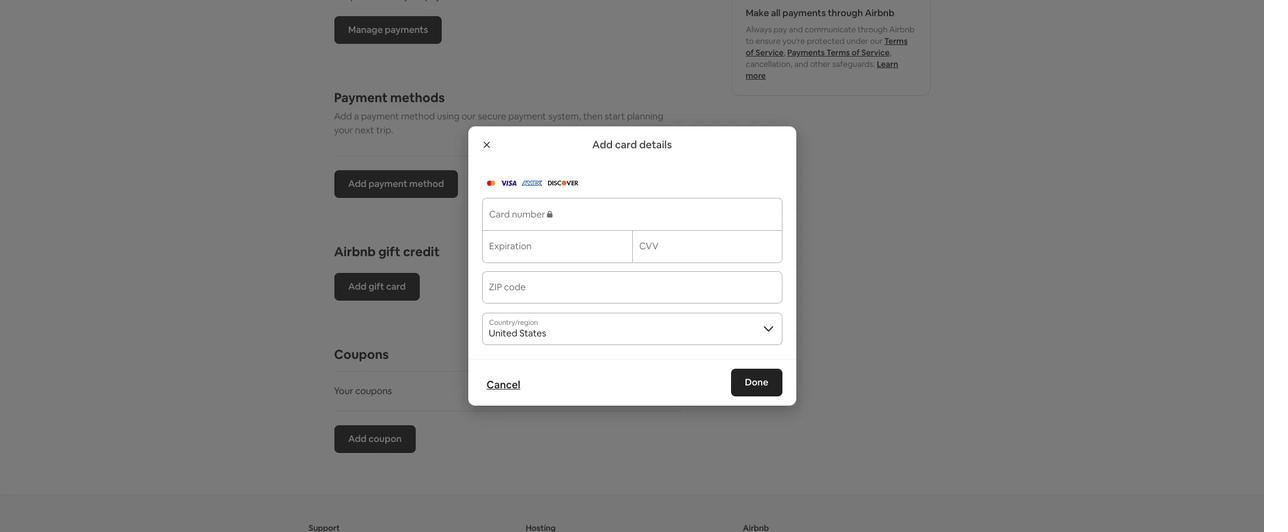 Task type: vqa. For each thing, say whether or not it's contained in the screenshot.
This elegant wine country estate is perfectly located within walking distance of award- winning wineries and vineyards. The main house offers high ceilings, ornate wood trimmings, and plenty of space for large groups. Guests will rejoice when they step into the fully equipped chef's kitchen, 26 seat private movie theater, and beautiful two-story guest house– complete with a full kitchen, billiards table, and 82-inch screen TV. Outside, there's never a dull moment with amenities for all ages, including a private pool and lounge, outdoor kitchen and built-in grill, and a fully-equipped playhouse. With a beautiful gazebo on the property, this home is an ideal place to watch the sunset over the hills with your favorite people, wine glass in hand. With
no



Task type: locate. For each thing, give the bounding box(es) containing it.
manage payments
[[348, 24, 428, 36]]

0 vertical spatial payments
[[783, 7, 826, 19]]

1 discover card image from the top
[[547, 178, 579, 188]]

add down airbnb gift credit
[[348, 281, 366, 293]]

0 vertical spatial gift
[[379, 244, 401, 260]]

add down then
[[592, 138, 613, 151]]

1 horizontal spatial service
[[862, 47, 890, 58]]

you're
[[783, 36, 805, 46]]

our right under
[[870, 36, 883, 46]]

1 of from the left
[[746, 47, 754, 58]]

add inside dialog
[[592, 138, 613, 151]]

2 , from the left
[[890, 47, 892, 58]]

method inside button
[[409, 178, 444, 190]]

1 vertical spatial our
[[462, 110, 476, 122]]

payments right the manage
[[385, 24, 428, 36]]

united states
[[489, 328, 546, 340]]

add down next
[[348, 178, 366, 190]]

card left the details
[[615, 138, 637, 151]]

mastercard image
[[487, 181, 495, 186]]

airbnb
[[865, 7, 895, 19], [890, 24, 915, 35], [334, 244, 376, 260]]

visa card image right mastercard image
[[500, 181, 517, 186]]

terms of service
[[746, 36, 908, 58]]

under
[[847, 36, 869, 46]]

1 service from the left
[[756, 47, 784, 58]]

terms down protected
[[827, 47, 850, 58]]

payment
[[361, 110, 399, 122], [508, 110, 546, 122], [368, 178, 407, 190]]

learn more
[[746, 59, 899, 81]]

1 horizontal spatial of
[[852, 47, 860, 58]]

airbnb up learn
[[890, 24, 915, 35]]

terms
[[885, 36, 908, 46], [827, 47, 850, 58]]

discover card image right american express card icon
[[547, 178, 579, 188]]

add left a
[[334, 110, 352, 122]]

visa card image right mastercard icon
[[500, 178, 517, 188]]

, inside ', cancellation, and other safeguards.'
[[890, 47, 892, 58]]

of down the to
[[746, 47, 754, 58]]

terms inside terms of service
[[885, 36, 908, 46]]

1 horizontal spatial our
[[870, 36, 883, 46]]

of inside terms of service
[[746, 47, 754, 58]]

0 vertical spatial and
[[789, 24, 803, 35]]

service up learn
[[862, 47, 890, 58]]

1 vertical spatial terms
[[827, 47, 850, 58]]

add inside payment methods add a payment method using our secure payment system, then start planning your next trip.
[[334, 110, 352, 122]]

, up learn
[[890, 47, 892, 58]]

None text field
[[489, 287, 776, 298]]

airbnb inside always pay and communicate through airbnb to ensure you're protected under our
[[890, 24, 915, 35]]

airbnb up under
[[865, 7, 895, 19]]

payment down the trip.
[[368, 178, 407, 190]]

communicate
[[805, 24, 856, 35]]

0 vertical spatial our
[[870, 36, 883, 46]]

, for , cancellation, and other safeguards.
[[890, 47, 892, 58]]

1 vertical spatial payments
[[385, 24, 428, 36]]

card
[[615, 138, 637, 151], [386, 281, 406, 293]]

add payment method button
[[334, 170, 458, 198]]

add card details dialog
[[468, 127, 796, 406]]

and down payments
[[795, 59, 809, 69]]

discover card image
[[547, 178, 579, 188], [547, 181, 579, 186]]

,
[[784, 47, 786, 58], [890, 47, 892, 58]]

method inside payment methods add a payment method using our secure payment system, then start planning your next trip.
[[401, 110, 435, 122]]

airbnb up the add gift card
[[334, 244, 376, 260]]

payment methods add a payment method using our secure payment system, then start planning your next trip.
[[334, 90, 664, 136]]

discover card image right american express card image
[[547, 181, 579, 186]]

2 service from the left
[[862, 47, 890, 58]]

gift
[[379, 244, 401, 260], [368, 281, 384, 293]]

0 vertical spatial terms
[[885, 36, 908, 46]]

trip.
[[376, 124, 393, 136]]

terms of service link
[[746, 36, 908, 58]]

through up communicate
[[828, 7, 863, 19]]

make all payments through airbnb
[[746, 7, 895, 19]]

and
[[789, 24, 803, 35], [795, 59, 809, 69]]

card down airbnb gift credit
[[386, 281, 406, 293]]

our right using
[[462, 110, 476, 122]]

american express card image
[[521, 181, 543, 186]]

our inside always pay and communicate through airbnb to ensure you're protected under our
[[870, 36, 883, 46]]

1 vertical spatial and
[[795, 59, 809, 69]]

, down you're on the right of page
[[784, 47, 786, 58]]

1 vertical spatial method
[[409, 178, 444, 190]]

manage
[[348, 24, 383, 36]]

add inside button
[[348, 178, 366, 190]]

service
[[756, 47, 784, 58], [862, 47, 890, 58]]

ensure
[[756, 36, 781, 46]]

using
[[437, 110, 460, 122]]

airbnb gift credit
[[334, 244, 440, 260]]

united states element
[[482, 313, 783, 345]]

1 vertical spatial through
[[858, 24, 888, 35]]

always pay and communicate through airbnb to ensure you're protected under our
[[746, 24, 915, 46]]

0 horizontal spatial ,
[[784, 47, 786, 58]]

1 horizontal spatial card
[[615, 138, 637, 151]]

payments terms of service link
[[788, 47, 890, 58]]

add for add card details
[[592, 138, 613, 151]]

of
[[746, 47, 754, 58], [852, 47, 860, 58]]

method
[[401, 110, 435, 122], [409, 178, 444, 190]]

1 vertical spatial card
[[386, 281, 406, 293]]

mastercard image
[[487, 178, 495, 188]]

payments
[[783, 7, 826, 19], [385, 24, 428, 36]]

terms up learn
[[885, 36, 908, 46]]

visa card image
[[500, 178, 517, 188], [500, 181, 517, 186]]

all
[[771, 7, 781, 19]]

1 vertical spatial gift
[[368, 281, 384, 293]]

protected
[[807, 36, 845, 46]]

, for , payments terms of service
[[784, 47, 786, 58]]

service inside terms of service
[[756, 47, 784, 58]]

0 horizontal spatial payments
[[385, 24, 428, 36]]

0 horizontal spatial card
[[386, 281, 406, 293]]

0 vertical spatial method
[[401, 110, 435, 122]]

1 horizontal spatial ,
[[890, 47, 892, 58]]

1 vertical spatial airbnb
[[890, 24, 915, 35]]

0 vertical spatial card
[[615, 138, 637, 151]]

credit
[[403, 244, 440, 260]]

0 horizontal spatial of
[[746, 47, 754, 58]]

through up under
[[858, 24, 888, 35]]

our
[[870, 36, 883, 46], [462, 110, 476, 122]]

0 horizontal spatial our
[[462, 110, 476, 122]]

service up cancellation,
[[756, 47, 784, 58]]

payments right 'all'
[[783, 7, 826, 19]]

gift left credit
[[379, 244, 401, 260]]

pay
[[774, 24, 787, 35]]

through
[[828, 7, 863, 19], [858, 24, 888, 35]]

then
[[583, 110, 603, 122]]

coupons
[[355, 385, 392, 397]]

of down under
[[852, 47, 860, 58]]

safeguards.
[[833, 59, 876, 69]]

gift for airbnb
[[379, 244, 401, 260]]

gift down airbnb gift credit
[[368, 281, 384, 293]]

and inside ', cancellation, and other safeguards.'
[[795, 59, 809, 69]]

add for add payment method
[[348, 178, 366, 190]]

1 horizontal spatial terms
[[885, 36, 908, 46]]

add
[[334, 110, 352, 122], [592, 138, 613, 151], [348, 178, 366, 190], [348, 281, 366, 293]]

and inside always pay and communicate through airbnb to ensure you're protected under our
[[789, 24, 803, 35]]

and up you're on the right of page
[[789, 24, 803, 35]]

0 horizontal spatial service
[[756, 47, 784, 58]]

payment
[[334, 90, 388, 106]]

1 , from the left
[[784, 47, 786, 58]]



Task type: describe. For each thing, give the bounding box(es) containing it.
payment up the trip.
[[361, 110, 399, 122]]

american express card image
[[521, 178, 543, 188]]

start
[[605, 110, 625, 122]]

learn more link
[[746, 59, 899, 81]]

add for add gift card
[[348, 281, 366, 293]]

states
[[520, 328, 546, 340]]

system,
[[548, 110, 581, 122]]

add card details
[[592, 138, 672, 151]]

methods
[[390, 90, 445, 106]]

next
[[355, 124, 374, 136]]

a
[[354, 110, 359, 122]]

and for communicate
[[789, 24, 803, 35]]

add payment method
[[348, 178, 444, 190]]

and for other
[[795, 59, 809, 69]]

2 of from the left
[[852, 47, 860, 58]]

2 visa card image from the top
[[500, 181, 517, 186]]

, payments terms of service
[[784, 47, 890, 58]]

make
[[746, 7, 769, 19]]

card inside dialog
[[615, 138, 637, 151]]

to
[[746, 36, 754, 46]]

1 horizontal spatial payments
[[783, 7, 826, 19]]

1 visa card image from the top
[[500, 178, 517, 188]]

0 horizontal spatial terms
[[827, 47, 850, 58]]

coupons
[[334, 347, 389, 363]]

none text field inside add card details dialog
[[489, 287, 776, 298]]

payment right secure
[[508, 110, 546, 122]]

planning
[[627, 110, 664, 122]]

payments
[[788, 47, 825, 58]]

, cancellation, and other safeguards.
[[746, 47, 892, 69]]

secure
[[478, 110, 506, 122]]

payment inside button
[[368, 178, 407, 190]]

other
[[810, 59, 831, 69]]

your
[[334, 124, 353, 136]]

your
[[334, 385, 353, 397]]

learn
[[877, 59, 899, 69]]

add gift card
[[348, 281, 406, 293]]

2 discover card image from the top
[[547, 181, 579, 186]]

our inside payment methods add a payment method using our secure payment system, then start planning your next trip.
[[462, 110, 476, 122]]

0 vertical spatial airbnb
[[865, 7, 895, 19]]

united
[[489, 328, 518, 340]]

cancel button
[[487, 378, 521, 393]]

always
[[746, 24, 772, 35]]

gift for add
[[368, 281, 384, 293]]

cancel
[[487, 378, 521, 392]]

2 vertical spatial airbnb
[[334, 244, 376, 260]]

0 vertical spatial through
[[828, 7, 863, 19]]

united states button
[[482, 313, 783, 345]]

more
[[746, 70, 766, 81]]

through inside always pay and communicate through airbnb to ensure you're protected under our
[[858, 24, 888, 35]]

manage payments link
[[334, 16, 442, 44]]

cancellation,
[[746, 59, 793, 69]]

add gift card link
[[334, 273, 420, 301]]

your coupons
[[334, 385, 392, 397]]

details
[[640, 138, 672, 151]]



